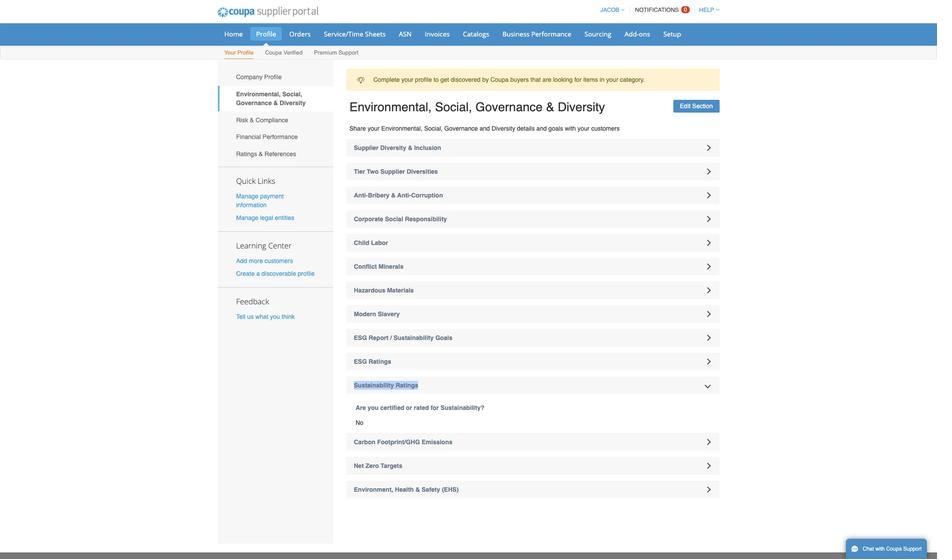 Task type: vqa. For each thing, say whether or not it's contained in the screenshot.
Mobile number
no



Task type: locate. For each thing, give the bounding box(es) containing it.
2 vertical spatial social,
[[424, 125, 443, 132]]

anti-bribery & anti-corruption
[[354, 192, 443, 199]]

profile down "coupa supplier portal" image
[[256, 29, 276, 38]]

and left goals
[[536, 125, 547, 132]]

add-ons link
[[619, 27, 656, 40]]

1 horizontal spatial customers
[[591, 125, 620, 132]]

& up risk & compliance link
[[273, 99, 278, 107]]

tier two supplier diversities heading
[[346, 163, 719, 180]]

esg left report
[[354, 335, 367, 342]]

you
[[270, 314, 280, 321], [368, 404, 379, 412]]

0 horizontal spatial environmental, social, governance & diversity
[[236, 91, 306, 107]]

& down financial performance
[[259, 151, 263, 158]]

1 horizontal spatial support
[[903, 546, 922, 552]]

profile left to
[[415, 76, 432, 83]]

coupa
[[265, 49, 282, 56], [490, 76, 509, 83], [886, 546, 902, 552]]

0 vertical spatial environmental,
[[236, 91, 281, 98]]

financial
[[236, 133, 261, 141]]

manage up information
[[236, 193, 258, 200]]

conflict minerals button
[[346, 258, 719, 276]]

add more customers link
[[236, 257, 293, 265]]

2 manage from the top
[[236, 214, 258, 221]]

to
[[434, 76, 439, 83]]

& left 'inclusion'
[[408, 144, 412, 151]]

manage for manage legal entities
[[236, 214, 258, 221]]

0 horizontal spatial ratings
[[236, 151, 257, 158]]

esg ratings button
[[346, 353, 719, 371]]

details
[[517, 125, 535, 132]]

2 esg from the top
[[354, 358, 367, 365]]

us
[[247, 314, 254, 321]]

manage inside manage payment information
[[236, 193, 258, 200]]

0 horizontal spatial anti-
[[354, 192, 368, 199]]

0 vertical spatial with
[[565, 125, 576, 132]]

0 horizontal spatial support
[[338, 49, 358, 56]]

1 vertical spatial support
[[903, 546, 922, 552]]

2 horizontal spatial ratings
[[396, 382, 418, 389]]

financial performance
[[236, 133, 298, 141]]

supplier down share
[[354, 144, 379, 151]]

create a discoverable profile link
[[236, 270, 315, 277]]

center
[[268, 240, 292, 251]]

sourcing link
[[579, 27, 617, 40]]

2 vertical spatial ratings
[[396, 382, 418, 389]]

compliance
[[256, 116, 288, 124]]

share
[[349, 125, 366, 132]]

2 horizontal spatial coupa
[[886, 546, 902, 552]]

child labor heading
[[346, 234, 719, 252]]

0 horizontal spatial and
[[480, 125, 490, 132]]

net zero targets
[[354, 463, 402, 470]]

hazardous materials button
[[346, 282, 719, 299]]

quick links
[[236, 175, 275, 186]]

1 horizontal spatial supplier
[[380, 168, 405, 175]]

environmental, down 'complete'
[[349, 100, 432, 114]]

0 vertical spatial profile
[[415, 76, 432, 83]]

conflict minerals
[[354, 263, 404, 270]]

0 vertical spatial sustainability
[[394, 335, 434, 342]]

ratings for sustainability
[[396, 382, 418, 389]]

0 horizontal spatial you
[[270, 314, 280, 321]]

your right share
[[368, 125, 380, 132]]

0 vertical spatial coupa
[[265, 49, 282, 56]]

1 horizontal spatial and
[[536, 125, 547, 132]]

social,
[[282, 91, 302, 98], [435, 100, 472, 114], [424, 125, 443, 132]]

setup
[[663, 29, 681, 38]]

you right what
[[270, 314, 280, 321]]

environment, health & safety (ehs) button
[[346, 481, 719, 499]]

(ehs)
[[442, 486, 459, 493]]

social, down company profile link
[[282, 91, 302, 98]]

supplier right two in the top left of the page
[[380, 168, 405, 175]]

1 horizontal spatial performance
[[531, 29, 571, 38]]

0 vertical spatial manage
[[236, 193, 258, 200]]

chat
[[863, 546, 874, 552]]

supplier diversity & inclusion heading
[[346, 139, 719, 157]]

carbon
[[354, 439, 375, 446]]

profile right your
[[237, 49, 254, 56]]

with right chat on the bottom of the page
[[875, 546, 885, 552]]

manage for manage payment information
[[236, 193, 258, 200]]

performance for financial performance
[[263, 133, 298, 141]]

ratings inside the sustainability ratings dropdown button
[[396, 382, 418, 389]]

risk
[[236, 116, 248, 124]]

carbon footprint/ghg emissions
[[354, 439, 452, 446]]

1 vertical spatial sustainability
[[354, 382, 394, 389]]

hazardous materials heading
[[346, 282, 719, 299]]

profile inside alert
[[415, 76, 432, 83]]

profile for company profile
[[264, 74, 282, 81]]

0 vertical spatial customers
[[591, 125, 620, 132]]

modern slavery heading
[[346, 305, 719, 323]]

notifications 0
[[635, 6, 687, 13]]

anti-
[[354, 192, 368, 199], [397, 192, 411, 199]]

ratings inside ratings & references link
[[236, 151, 257, 158]]

your
[[401, 76, 413, 83], [606, 76, 618, 83], [368, 125, 380, 132], [578, 125, 590, 132]]

help
[[699, 7, 714, 13]]

orders link
[[284, 27, 316, 40]]

environmental, social, governance & diversity
[[236, 91, 306, 107], [349, 100, 605, 114]]

ratings down report
[[369, 358, 391, 365]]

0 vertical spatial ratings
[[236, 151, 257, 158]]

1 horizontal spatial environmental, social, governance & diversity
[[349, 100, 605, 114]]

discoverable
[[261, 270, 296, 277]]

1 vertical spatial performance
[[263, 133, 298, 141]]

esg report / sustainability goals
[[354, 335, 452, 342]]

0 vertical spatial esg
[[354, 335, 367, 342]]

corporate
[[354, 216, 383, 223]]

ratings down financial
[[236, 151, 257, 158]]

0 horizontal spatial profile
[[298, 270, 315, 277]]

sustainability right /
[[394, 335, 434, 342]]

anti- up the corporate social responsibility
[[397, 192, 411, 199]]

sustainability ratings heading
[[346, 377, 719, 394]]

governance
[[236, 99, 272, 107], [476, 100, 543, 114], [444, 125, 478, 132]]

1 vertical spatial social,
[[435, 100, 472, 114]]

1 horizontal spatial ratings
[[369, 358, 391, 365]]

profile up the environmental, social, governance & diversity link
[[264, 74, 282, 81]]

diversity up risk & compliance link
[[280, 99, 306, 107]]

your
[[224, 49, 236, 56]]

tell
[[236, 314, 245, 321]]

0 vertical spatial profile
[[256, 29, 276, 38]]

anti- down tier
[[354, 192, 368, 199]]

your profile
[[224, 49, 254, 56]]

quick
[[236, 175, 256, 186]]

profile right the discoverable
[[298, 270, 315, 277]]

for left items
[[574, 76, 582, 83]]

or
[[406, 404, 412, 412]]

tier two supplier diversities button
[[346, 163, 719, 180]]

1 vertical spatial profile
[[237, 49, 254, 56]]

footprint/ghg
[[377, 439, 420, 446]]

0 vertical spatial supplier
[[354, 144, 379, 151]]

add-ons
[[625, 29, 650, 38]]

manage payment information link
[[236, 193, 284, 208]]

environmental, up the supplier diversity & inclusion
[[381, 125, 422, 132]]

manage legal entities
[[236, 214, 294, 221]]

edit section
[[680, 103, 713, 110]]

1 vertical spatial manage
[[236, 214, 258, 221]]

bribery
[[368, 192, 389, 199]]

1 horizontal spatial coupa
[[490, 76, 509, 83]]

profile
[[415, 76, 432, 83], [298, 270, 315, 277]]

sustainability down esg ratings
[[354, 382, 394, 389]]

setup link
[[658, 27, 687, 40]]

manage down information
[[236, 214, 258, 221]]

0 horizontal spatial performance
[[263, 133, 298, 141]]

social, up 'inclusion'
[[424, 125, 443, 132]]

sustainability inside dropdown button
[[354, 382, 394, 389]]

&
[[273, 99, 278, 107], [546, 100, 554, 114], [250, 116, 254, 124], [408, 144, 412, 151], [259, 151, 263, 158], [391, 192, 396, 199], [416, 486, 420, 493]]

1 vertical spatial profile
[[298, 270, 315, 277]]

& up goals
[[546, 100, 554, 114]]

ratings inside esg ratings dropdown button
[[369, 358, 391, 365]]

0 vertical spatial for
[[574, 76, 582, 83]]

sourcing
[[585, 29, 611, 38]]

premium support link
[[314, 48, 359, 59]]

2 vertical spatial environmental,
[[381, 125, 422, 132]]

materials
[[387, 287, 414, 294]]

corporate social responsibility
[[354, 216, 447, 223]]

verified
[[283, 49, 303, 56]]

coupa left the verified
[[265, 49, 282, 56]]

emissions
[[422, 439, 452, 446]]

1 esg from the top
[[354, 335, 367, 342]]

diversity inside dropdown button
[[380, 144, 406, 151]]

1 horizontal spatial with
[[875, 546, 885, 552]]

anti-bribery & anti-corruption button
[[346, 187, 719, 204]]

1 horizontal spatial anti-
[[397, 192, 411, 199]]

environment,
[[354, 486, 393, 493]]

performance up "references"
[[263, 133, 298, 141]]

performance for business performance
[[531, 29, 571, 38]]

governance inside environmental, social, governance & diversity
[[236, 99, 272, 107]]

looking
[[553, 76, 573, 83]]

social, down the "get"
[[435, 100, 472, 114]]

0 horizontal spatial customers
[[265, 257, 293, 265]]

your right 'complete'
[[401, 76, 413, 83]]

navigation containing notifications 0
[[596, 1, 719, 18]]

environmental, social, governance & diversity up share your environmental, social, governance and diversity details and goals with your customers
[[349, 100, 605, 114]]

2 anti- from the left
[[397, 192, 411, 199]]

0 vertical spatial you
[[270, 314, 280, 321]]

diversity up tier two supplier diversities
[[380, 144, 406, 151]]

and left the details
[[480, 125, 490, 132]]

esg up sustainability ratings
[[354, 358, 367, 365]]

1 vertical spatial with
[[875, 546, 885, 552]]

anti-bribery & anti-corruption heading
[[346, 187, 719, 204]]

coupa right by
[[490, 76, 509, 83]]

environment, health & safety (ehs)
[[354, 486, 459, 493]]

/
[[390, 335, 392, 342]]

0 horizontal spatial with
[[565, 125, 576, 132]]

1 vertical spatial esg
[[354, 358, 367, 365]]

discovered
[[451, 76, 481, 83]]

1 horizontal spatial for
[[574, 76, 582, 83]]

financial performance link
[[218, 129, 333, 146]]

2 vertical spatial profile
[[264, 74, 282, 81]]

environmental, down company profile
[[236, 91, 281, 98]]

environmental, social, governance & diversity up the compliance
[[236, 91, 306, 107]]

esg report / sustainability goals button
[[346, 329, 719, 347]]

add-
[[625, 29, 639, 38]]

1 vertical spatial coupa
[[490, 76, 509, 83]]

asn
[[399, 29, 412, 38]]

you right are
[[368, 404, 379, 412]]

inclusion
[[414, 144, 441, 151]]

service/time sheets link
[[318, 27, 391, 40]]

performance right business
[[531, 29, 571, 38]]

navigation
[[596, 1, 719, 18]]

0 horizontal spatial coupa
[[265, 49, 282, 56]]

business performance link
[[497, 27, 577, 40]]

for right rated
[[431, 404, 439, 412]]

ratings for esg
[[369, 358, 391, 365]]

1 vertical spatial for
[[431, 404, 439, 412]]

1 manage from the top
[[236, 193, 258, 200]]

2 vertical spatial coupa
[[886, 546, 902, 552]]

edit section link
[[673, 100, 719, 113]]

1 vertical spatial you
[[368, 404, 379, 412]]

with right goals
[[565, 125, 576, 132]]

catalogs
[[463, 29, 489, 38]]

1 horizontal spatial profile
[[415, 76, 432, 83]]

with inside button
[[875, 546, 885, 552]]

sustainability inside esg report / sustainability goals dropdown button
[[394, 335, 434, 342]]

coupa right chat on the bottom of the page
[[886, 546, 902, 552]]

ratings up "or" at the left of page
[[396, 382, 418, 389]]

entities
[[275, 214, 294, 221]]

1 vertical spatial ratings
[[369, 358, 391, 365]]

0 vertical spatial performance
[[531, 29, 571, 38]]



Task type: describe. For each thing, give the bounding box(es) containing it.
invoices
[[425, 29, 450, 38]]

learning center
[[236, 240, 292, 251]]

coupa inside alert
[[490, 76, 509, 83]]

two
[[367, 168, 379, 175]]

section
[[692, 103, 713, 110]]

net zero targets button
[[346, 457, 719, 475]]

a
[[256, 270, 260, 277]]

manage payment information
[[236, 193, 284, 208]]

coupa verified
[[265, 49, 303, 56]]

esg ratings heading
[[346, 353, 719, 371]]

0 horizontal spatial for
[[431, 404, 439, 412]]

carbon footprint/ghg emissions heading
[[346, 434, 719, 451]]

diversity down items
[[558, 100, 605, 114]]

profile for your profile
[[237, 49, 254, 56]]

asn link
[[393, 27, 417, 40]]

0 horizontal spatial supplier
[[354, 144, 379, 151]]

social
[[385, 216, 403, 223]]

for inside alert
[[574, 76, 582, 83]]

jacob link
[[596, 7, 625, 13]]

1 horizontal spatial you
[[368, 404, 379, 412]]

safety
[[422, 486, 440, 493]]

create
[[236, 270, 255, 277]]

notifications
[[635, 7, 679, 13]]

esg report / sustainability goals heading
[[346, 329, 719, 347]]

home link
[[219, 27, 249, 40]]

& left the safety
[[416, 486, 420, 493]]

environmental, social, governance & diversity link
[[218, 86, 333, 111]]

invoices link
[[419, 27, 455, 40]]

catalogs link
[[457, 27, 495, 40]]

tier two supplier diversities
[[354, 168, 438, 175]]

1 anti- from the left
[[354, 192, 368, 199]]

support inside button
[[903, 546, 922, 552]]

manage legal entities link
[[236, 214, 294, 221]]

sheets
[[365, 29, 386, 38]]

tell us what you think button
[[236, 313, 295, 321]]

service/time
[[324, 29, 363, 38]]

diversity left the details
[[492, 125, 515, 132]]

business performance
[[502, 29, 571, 38]]

1 and from the left
[[480, 125, 490, 132]]

your right in
[[606, 76, 618, 83]]

orders
[[289, 29, 311, 38]]

2 and from the left
[[536, 125, 547, 132]]

coupa supplier portal image
[[211, 1, 324, 23]]

minerals
[[379, 263, 404, 270]]

coupa verified link
[[265, 48, 303, 59]]

links
[[258, 175, 275, 186]]

risk & compliance link
[[218, 111, 333, 129]]

environment, health & safety (ehs) heading
[[346, 481, 719, 499]]

conflict
[[354, 263, 377, 270]]

esg ratings
[[354, 358, 391, 365]]

home
[[224, 29, 243, 38]]

profile link
[[250, 27, 282, 40]]

1 vertical spatial customers
[[265, 257, 293, 265]]

think
[[282, 314, 295, 321]]

1 vertical spatial environmental,
[[349, 100, 432, 114]]

hazardous materials
[[354, 287, 414, 294]]

sustainability ratings button
[[346, 377, 719, 394]]

0 vertical spatial support
[[338, 49, 358, 56]]

modern slavery
[[354, 311, 400, 318]]

ratings & references link
[[218, 146, 333, 163]]

corporate social responsibility heading
[[346, 210, 719, 228]]

service/time sheets
[[324, 29, 386, 38]]

modern
[[354, 311, 376, 318]]

in
[[600, 76, 605, 83]]

child labor button
[[346, 234, 719, 252]]

environmental, inside environmental, social, governance & diversity
[[236, 91, 281, 98]]

rated
[[414, 404, 429, 412]]

targets
[[381, 463, 402, 470]]

supplier diversity & inclusion button
[[346, 139, 719, 157]]

corporate social responsibility button
[[346, 210, 719, 228]]

certified
[[380, 404, 404, 412]]

share your environmental, social, governance and diversity details and goals with your customers
[[349, 125, 620, 132]]

complete
[[373, 76, 400, 83]]

tier
[[354, 168, 365, 175]]

legal
[[260, 214, 273, 221]]

diversity inside environmental, social, governance & diversity
[[280, 99, 306, 107]]

modern slavery button
[[346, 305, 719, 323]]

company profile link
[[218, 69, 333, 86]]

feedback
[[236, 296, 269, 307]]

0 vertical spatial social,
[[282, 91, 302, 98]]

& right risk on the top of the page
[[250, 116, 254, 124]]

ons
[[639, 29, 650, 38]]

what
[[255, 314, 268, 321]]

get
[[440, 76, 449, 83]]

& inside environmental, social, governance & diversity
[[273, 99, 278, 107]]

premium
[[314, 49, 337, 56]]

esg for esg report / sustainability goals
[[354, 335, 367, 342]]

items
[[583, 76, 598, 83]]

& right bribery
[[391, 192, 396, 199]]

net zero targets heading
[[346, 457, 719, 475]]

slavery
[[378, 311, 400, 318]]

coupa inside button
[[886, 546, 902, 552]]

no
[[356, 419, 364, 427]]

sustainability?
[[441, 404, 484, 412]]

1 vertical spatial supplier
[[380, 168, 405, 175]]

complete your profile to get discovered by coupa buyers that are looking for items in your category. alert
[[346, 69, 719, 91]]

diversities
[[407, 168, 438, 175]]

you inside tell us what you think button
[[270, 314, 280, 321]]

conflict minerals heading
[[346, 258, 719, 276]]

sustainability ratings
[[354, 382, 418, 389]]

are
[[356, 404, 366, 412]]

0
[[684, 6, 687, 13]]

company profile
[[236, 74, 282, 81]]

esg for esg ratings
[[354, 358, 367, 365]]

are
[[543, 76, 551, 83]]

your right goals
[[578, 125, 590, 132]]

chat with coupa support button
[[846, 539, 927, 559]]

report
[[369, 335, 388, 342]]



